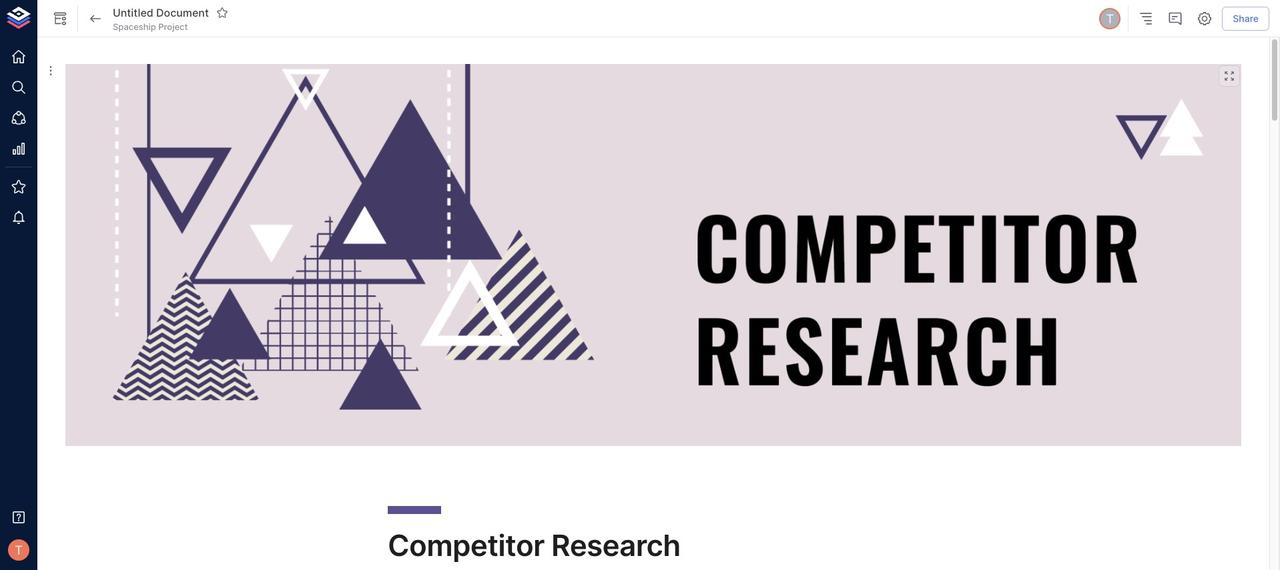 Task type: describe. For each thing, give the bounding box(es) containing it.
show wiki image
[[52, 11, 68, 27]]

settings image
[[1197, 11, 1213, 27]]

share button
[[1223, 7, 1270, 31]]

favorite image
[[216, 7, 228, 19]]

comments image
[[1168, 11, 1184, 27]]

share
[[1233, 13, 1259, 24]]

spaceship project
[[113, 21, 188, 32]]

untitled
[[113, 6, 153, 19]]

document
[[156, 6, 209, 19]]

competitor research
[[388, 528, 681, 564]]

untitled document
[[113, 6, 209, 19]]



Task type: locate. For each thing, give the bounding box(es) containing it.
1 vertical spatial t button
[[4, 536, 33, 566]]

0 horizontal spatial t button
[[4, 536, 33, 566]]

0 vertical spatial t button
[[1098, 6, 1123, 31]]

competitor
[[388, 528, 545, 564]]

0 horizontal spatial t
[[15, 543, 23, 558]]

t button
[[1098, 6, 1123, 31], [4, 536, 33, 566]]

0 vertical spatial t
[[1107, 11, 1114, 26]]

1 horizontal spatial t
[[1107, 11, 1114, 26]]

project
[[158, 21, 188, 32]]

go back image
[[87, 11, 103, 27]]

table of contents image
[[1139, 11, 1155, 27]]

spaceship
[[113, 21, 156, 32]]

research
[[552, 528, 681, 564]]

t
[[1107, 11, 1114, 26], [15, 543, 23, 558]]

1 horizontal spatial t button
[[1098, 6, 1123, 31]]

spaceship project link
[[113, 21, 188, 33]]

1 vertical spatial t
[[15, 543, 23, 558]]



Task type: vqa. For each thing, say whether or not it's contained in the screenshot.
T button to the right
yes



